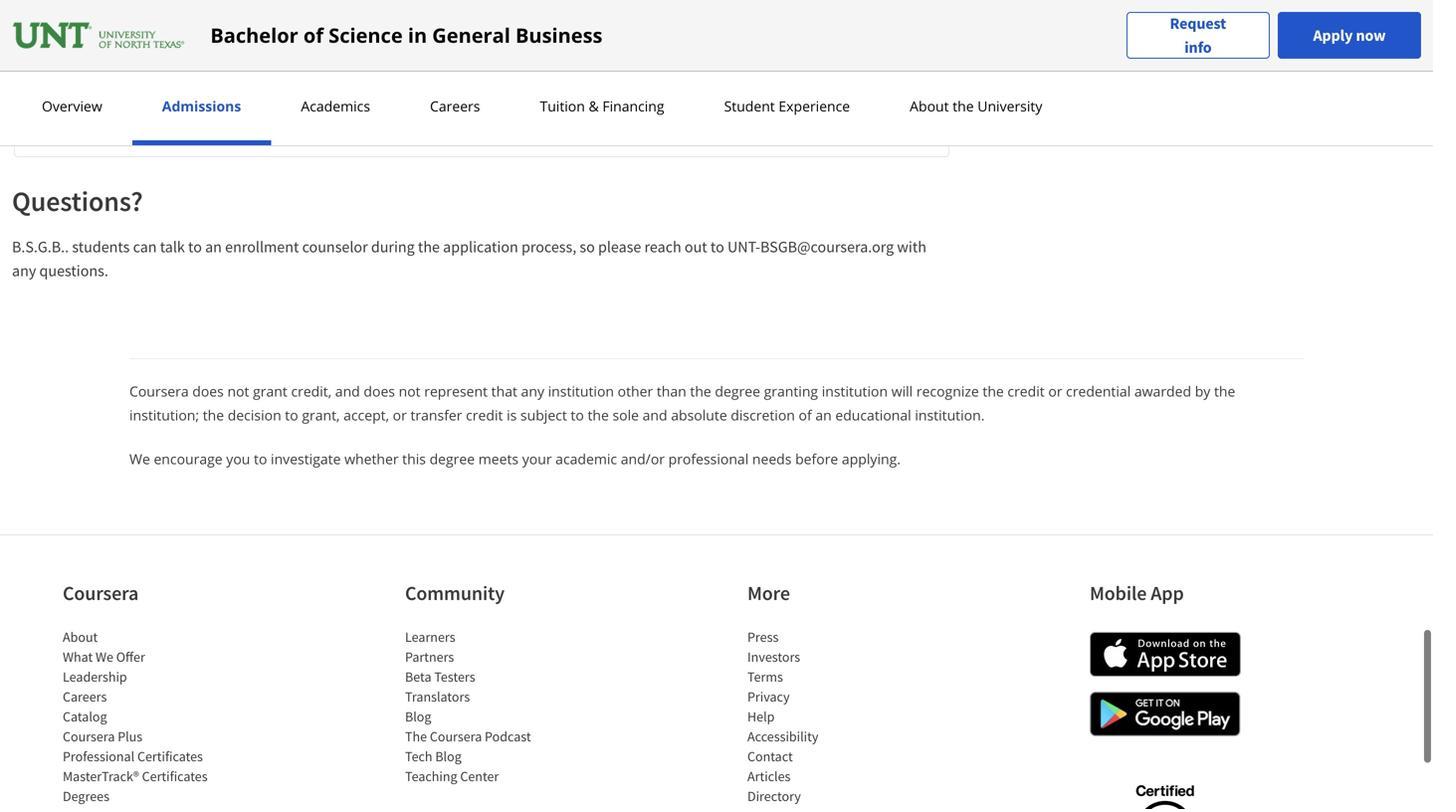 Task type: describe. For each thing, give the bounding box(es) containing it.
about what we offer leadership careers catalog coursera plus professional certificates mastertrack® certificates degrees
[[63, 628, 208, 806]]

academic
[[556, 450, 617, 468]]

business
[[516, 21, 603, 49]]

app
[[1151, 581, 1185, 606]]

what
[[63, 648, 93, 666]]

absolute
[[671, 406, 728, 425]]

currently, the unt admissions office does not use an electronic transcript service to receive international official transcripts. international official transcripts must be mailed to unt admissions for an admissions decision: list item
[[49, 0, 933, 37]]

an inside coursera does not grant credit, and does not represent that any institution other than the degree granting institution will recognize the credit or credential awarded by the institution; the decision to grant, accept, or transfer credit is subject to the sole and absolute discretion of an educational institution.
[[816, 406, 832, 425]]

you
[[226, 450, 250, 468]]

recognize
[[917, 382, 980, 401]]

to right subject on the left of the page
[[571, 406, 584, 425]]

student experience
[[724, 97, 850, 116]]

0 vertical spatial undergraduate
[[376, 59, 477, 79]]

institution.
[[915, 406, 985, 425]]

investigate
[[271, 450, 341, 468]]

credit,
[[291, 382, 332, 401]]

1 horizontal spatial blog
[[435, 748, 462, 766]]

contact link
[[748, 748, 793, 766]]

office for 76203
[[593, 95, 632, 115]]

mobile
[[1090, 581, 1147, 606]]

partners
[[405, 648, 454, 666]]

more
[[748, 581, 790, 606]]

tuition
[[540, 97, 585, 116]]

university for about
[[978, 97, 1043, 116]]

overview link
[[36, 97, 108, 116]]

subject
[[521, 406, 567, 425]]

science
[[329, 21, 403, 49]]

0 vertical spatial careers
[[430, 97, 480, 116]]

please
[[598, 237, 642, 257]]

texas inside university of north texas office of undergraduate admissions eagle student services cente, room 305 1147 union circle denton, tx 76203
[[553, 95, 590, 115]]

accept,
[[344, 406, 389, 425]]

0 horizontal spatial or
[[393, 406, 407, 425]]

careers link for leadership link
[[63, 688, 107, 706]]

with
[[898, 237, 927, 257]]

careers link for academics link
[[424, 97, 486, 116]]

coursera up about link
[[63, 581, 139, 606]]

admissions up 305
[[162, 97, 241, 116]]

applying.
[[842, 450, 901, 468]]

any inside b.s.g.b.. students can talk to an enrollment counselor during the application process, so please reach out to unt-bsgb@coursera.org with any questions.
[[12, 261, 36, 281]]

1 vertical spatial degree
[[430, 450, 475, 468]]

teaching center link
[[405, 768, 499, 786]]

union inside university of north texas office of undergraduate admissions eagle student services cente, room 305 1147 union circle denton, tx 76203
[[240, 118, 280, 138]]

transfer
[[411, 406, 463, 425]]

0 vertical spatial and
[[335, 382, 360, 401]]

2 horizontal spatial not
[[399, 382, 421, 401]]

(fedex,
[[293, 95, 345, 115]]

mailed
[[323, 17, 367, 36]]

services inside university of north texas office of undergraduate admissions eagle student services cente, room 305 1147 union circle denton, tx 76203
[[31, 118, 86, 138]]

what we offer link
[[63, 648, 145, 666]]

degrees
[[63, 788, 109, 806]]

now
[[1357, 25, 1386, 45]]

electronic
[[400, 0, 464, 15]]

1155
[[559, 59, 591, 79]]

the inside b.s.g.b.. students can talk to an enrollment counselor during the application process, so please reach out to unt-bsgb@coursera.org with any questions.
[[418, 237, 440, 257]]

grant,
[[302, 406, 340, 425]]

1 horizontal spatial credit
[[1008, 382, 1045, 401]]

student experience link
[[718, 97, 856, 116]]

etc.):
[[385, 95, 421, 115]]

currently,
[[49, 0, 113, 15]]

to right talk
[[188, 237, 202, 257]]

press
[[748, 628, 779, 646]]

address
[[93, 95, 149, 115]]

of up "physical address for courier services (fedex, ups, etc.):"
[[220, 59, 233, 79]]

offer
[[116, 648, 145, 666]]

learners partners beta testers translators blog the coursera podcast tech blog teaching center
[[405, 628, 531, 786]]

questions?
[[12, 184, 143, 219]]

before
[[796, 450, 839, 468]]

catalog
[[63, 708, 107, 726]]

tech blog link
[[405, 748, 462, 766]]

university inside university of north texas office of undergraduate admissions eagle student services cente, room 305 1147 union circle denton, tx 76203
[[425, 95, 492, 115]]

academics
[[301, 97, 370, 116]]

the inside currently, the unt admissions office does not use an electronic transcript service to receive international official transcripts. international official transcripts must be mailed to unt admissions for an admissions decision:
[[116, 0, 138, 15]]

0 vertical spatial circle
[[637, 59, 675, 79]]

this
[[402, 450, 426, 468]]

university of north texas office of undergraduate admissions eagle student services cente, room 305 1147 union circle denton, tx 76203
[[31, 95, 927, 138]]

0 horizontal spatial credit
[[466, 406, 503, 425]]

mastertrack® certificates link
[[63, 768, 208, 786]]

about the university link
[[904, 97, 1049, 116]]

careers inside about what we offer leadership careers catalog coursera plus professional certificates mastertrack® certificates degrees
[[63, 688, 107, 706]]

1 vertical spatial and
[[643, 406, 668, 425]]

coursera does not grant credit, and does not represent that any institution other than the degree granting institution will recognize the credit or credential awarded by the institution; the decision to grant, accept, or transfer credit is subject to the sole and absolute discretion of an educational institution.
[[129, 382, 1236, 425]]

an inside b.s.g.b.. students can talk to an enrollment counselor during the application process, so please reach out to unt-bsgb@coursera.org with any questions.
[[205, 237, 222, 257]]

encourage
[[154, 450, 223, 468]]

does inside currently, the unt admissions office does not use an electronic transcript service to receive international official transcripts. international official transcripts must be mailed to unt admissions for an admissions decision:
[[293, 0, 325, 15]]

0 horizontal spatial student
[[724, 97, 775, 116]]

0 vertical spatial north
[[236, 59, 275, 79]]

application
[[443, 237, 519, 257]]

credential
[[1067, 382, 1131, 401]]

1 vertical spatial official
[[136, 17, 182, 36]]

that
[[492, 382, 518, 401]]

0 vertical spatial services
[[231, 95, 290, 115]]

an right use
[[380, 0, 397, 15]]

logo of certified b corporation image
[[1125, 774, 1206, 810]]

and/or
[[621, 450, 665, 468]]

professional certificates link
[[63, 748, 203, 766]]

decision
[[228, 406, 281, 425]]

represent
[[424, 382, 488, 401]]

to right you
[[254, 450, 267, 468]]

physical address for courier services (fedex, ups, etc.):
[[31, 95, 421, 115]]

get it on google play image
[[1090, 692, 1242, 737]]

admissions inside university of north texas office of undergraduate admissions eagle student services cente, room 305 1147 union circle denton, tx 76203
[[755, 95, 831, 115]]

beta testers link
[[405, 668, 476, 686]]

1 horizontal spatial international
[[650, 0, 734, 15]]

0 vertical spatial texas
[[278, 59, 315, 79]]

download on the app store image
[[1090, 632, 1242, 677]]

1 horizontal spatial denton,
[[737, 59, 790, 79]]

community
[[405, 581, 505, 606]]

coursera inside about what we offer leadership careers catalog coursera plus professional certificates mastertrack® certificates degrees
[[63, 728, 115, 746]]

any inside coursera does not grant credit, and does not represent that any institution other than the degree granting institution will recognize the credit or credential awarded by the institution; the decision to grant, accept, or transfer credit is subject to the sole and absolute discretion of an educational institution.
[[521, 382, 545, 401]]

2 institution from the left
[[822, 382, 888, 401]]

#311277
[[678, 59, 734, 79]]

tuition & financing link
[[534, 97, 671, 116]]

professional
[[669, 450, 749, 468]]

general
[[432, 21, 511, 49]]

by
[[1196, 382, 1211, 401]]

1 vertical spatial certificates
[[142, 768, 208, 786]]

decision:
[[617, 17, 674, 36]]

office for transcripts
[[251, 0, 290, 15]]

receive
[[600, 0, 646, 15]]

discretion
[[731, 406, 795, 425]]



Task type: vqa. For each thing, say whether or not it's contained in the screenshot.
second Courses from the bottom
no



Task type: locate. For each thing, give the bounding box(es) containing it.
courier
[[175, 95, 228, 115]]

list for community
[[405, 627, 575, 787]]

circle up financing
[[637, 59, 675, 79]]

undergraduate down the #311277 at the top of the page
[[651, 95, 752, 115]]

request info button
[[1127, 11, 1270, 59]]

denton, down academics
[[324, 118, 377, 138]]

catalog link
[[63, 708, 107, 726]]

testers
[[434, 668, 476, 686]]

not up mailed
[[328, 0, 350, 15]]

contact
[[748, 748, 793, 766]]

0 horizontal spatial international
[[49, 17, 133, 36]]

than
[[657, 382, 687, 401]]

institution;
[[129, 406, 199, 425]]

0 horizontal spatial any
[[12, 261, 36, 281]]

transcripts
[[185, 17, 258, 36]]

blog link
[[405, 708, 432, 726]]

0 horizontal spatial list
[[63, 627, 232, 810]]

for down transcript
[[497, 17, 516, 36]]

1 horizontal spatial degree
[[715, 382, 761, 401]]

&
[[589, 97, 599, 116]]

undergraduate
[[376, 59, 477, 79], [651, 95, 752, 115]]

coursera inside learners partners beta testers translators blog the coursera podcast tech blog teaching center
[[430, 728, 482, 746]]

needs
[[753, 450, 792, 468]]

be
[[303, 17, 319, 36]]

to
[[583, 0, 596, 15], [371, 17, 384, 36], [188, 237, 202, 257], [711, 237, 725, 257], [285, 406, 298, 425], [571, 406, 584, 425], [254, 450, 267, 468]]

office inside university of north texas office of undergraduate admissions eagle student services cente, room 305 1147 union circle denton, tx 76203
[[593, 95, 632, 115]]

blog up teaching center link
[[435, 748, 462, 766]]

of right &
[[635, 95, 648, 115]]

0 vertical spatial denton,
[[737, 59, 790, 79]]

we inside about what we offer leadership careers catalog coursera plus professional certificates mastertrack® certificates degrees
[[96, 648, 113, 666]]

to left grant,
[[285, 406, 298, 425]]

2 list from the left
[[405, 627, 575, 787]]

for inside currently, the unt admissions office does not use an electronic transcript service to receive international official transcripts. international official transcripts must be mailed to unt admissions for an admissions decision:
[[497, 17, 516, 36]]

tx inside university of north texas office of undergraduate admissions eagle student services cente, room 305 1147 union circle denton, tx 76203
[[380, 118, 396, 138]]

not
[[328, 0, 350, 15], [227, 382, 249, 401], [399, 382, 421, 401]]

degree up discretion
[[715, 382, 761, 401]]

apply now button
[[1278, 12, 1422, 59]]

1 horizontal spatial or
[[1049, 382, 1063, 401]]

physical
[[31, 95, 89, 115]]

or left credential
[[1049, 382, 1063, 401]]

list containing press
[[748, 627, 917, 810]]

terms
[[748, 668, 783, 686]]

coursera up tech blog "link"
[[430, 728, 482, 746]]

services down physical
[[31, 118, 86, 138]]

student down the #311277 at the top of the page
[[724, 97, 775, 116]]

official left transcripts.
[[737, 0, 782, 15]]

not inside currently, the unt admissions office does not use an electronic transcript service to receive international official transcripts. international official transcripts must be mailed to unt admissions for an admissions decision:
[[328, 0, 350, 15]]

1 vertical spatial undergraduate
[[651, 95, 752, 115]]

0 horizontal spatial circle
[[283, 118, 321, 138]]

articles
[[748, 768, 791, 786]]

awarded
[[1135, 382, 1192, 401]]

0 vertical spatial credit
[[1008, 382, 1045, 401]]

degrees link
[[63, 788, 109, 806]]

tx left 76203-
[[793, 59, 809, 79]]

1 vertical spatial we
[[96, 648, 113, 666]]

bsgb@coursera.org
[[761, 237, 894, 257]]

union right 1147
[[240, 118, 280, 138]]

room
[[135, 118, 175, 138]]

center
[[460, 768, 499, 786]]

unt down electronic
[[388, 17, 416, 36]]

0 vertical spatial official
[[737, 0, 782, 15]]

0 vertical spatial degree
[[715, 382, 761, 401]]

about up what
[[63, 628, 98, 646]]

0 vertical spatial about
[[910, 97, 950, 116]]

2 vertical spatial office
[[593, 95, 632, 115]]

to down use
[[371, 17, 384, 36]]

degree right this
[[430, 450, 475, 468]]

about right eagle
[[910, 97, 950, 116]]

1 vertical spatial international
[[49, 17, 133, 36]]

list for more
[[748, 627, 917, 810]]

can
[[133, 237, 157, 257]]

press link
[[748, 628, 779, 646]]

list
[[63, 627, 232, 810], [405, 627, 575, 787], [748, 627, 917, 810]]

0 horizontal spatial does
[[192, 382, 224, 401]]

coursera inside coursera does not grant credit, and does not represent that any institution other than the degree granting institution will recognize the credit or credential awarded by the institution; the decision to grant, accept, or transfer credit is subject to the sole and absolute discretion of an educational institution.
[[129, 382, 189, 401]]

0 vertical spatial we
[[129, 450, 150, 468]]

or
[[1049, 382, 1063, 401], [393, 406, 407, 425]]

1 vertical spatial for
[[152, 95, 172, 115]]

or right accept,
[[393, 406, 407, 425]]

credit left credential
[[1008, 382, 1045, 401]]

students
[[72, 237, 130, 257]]

1 horizontal spatial does
[[293, 0, 325, 15]]

1 horizontal spatial tx
[[793, 59, 809, 79]]

0 horizontal spatial texas
[[278, 59, 315, 79]]

1 horizontal spatial unt
[[388, 17, 416, 36]]

0 horizontal spatial services
[[31, 118, 86, 138]]

0 horizontal spatial university
[[149, 59, 217, 79]]

texas down the 1155
[[553, 95, 590, 115]]

1 horizontal spatial university
[[425, 95, 492, 115]]

0 horizontal spatial careers link
[[63, 688, 107, 706]]

list item
[[63, 807, 232, 810]]

currently, the unt admissions office does not use an electronic transcript service to receive international official transcripts. international official transcripts must be mailed to unt admissions for an admissions decision:
[[49, 0, 862, 36]]

podcast
[[485, 728, 531, 746]]

an down service
[[520, 17, 536, 36]]

0 vertical spatial for
[[497, 17, 516, 36]]

admissions down 76203-
[[755, 95, 831, 115]]

1 list from the left
[[63, 627, 232, 810]]

list for coursera
[[63, 627, 232, 810]]

list containing learners
[[405, 627, 575, 787]]

0 vertical spatial blog
[[405, 708, 432, 726]]

coursera
[[129, 382, 189, 401], [63, 581, 139, 606], [63, 728, 115, 746], [430, 728, 482, 746]]

about inside about what we offer leadership careers catalog coursera plus professional certificates mastertrack® certificates degrees
[[63, 628, 98, 646]]

1 horizontal spatial union
[[594, 59, 634, 79]]

1 vertical spatial services
[[31, 118, 86, 138]]

0 vertical spatial union
[[594, 59, 634, 79]]

credit left is
[[466, 406, 503, 425]]

denton, inside university of north texas office of undergraduate admissions eagle student services cente, room 305 1147 union circle denton, tx 76203
[[324, 118, 377, 138]]

0 horizontal spatial unt
[[141, 0, 170, 15]]

1 horizontal spatial office
[[318, 59, 357, 79]]

0 horizontal spatial degree
[[430, 450, 475, 468]]

mailing address: university of north texas office of undergraduate admissions 1155 union circle #311277 denton, tx 76203-5017
[[31, 59, 889, 79]]

0 vertical spatial unt
[[141, 0, 170, 15]]

1 vertical spatial careers
[[63, 688, 107, 706]]

0 horizontal spatial undergraduate
[[376, 59, 477, 79]]

2 horizontal spatial office
[[593, 95, 632, 115]]

talk
[[160, 237, 185, 257]]

of down "science"
[[360, 59, 373, 79]]

1 horizontal spatial student
[[874, 95, 927, 115]]

blog up the
[[405, 708, 432, 726]]

0 horizontal spatial tx
[[380, 118, 396, 138]]

we up leadership
[[96, 648, 113, 666]]

union up the tuition & financing link
[[594, 59, 634, 79]]

we encourage you to investigate whether this degree meets your academic and/or professional needs before applying.
[[129, 450, 901, 468]]

institution up subject on the left of the page
[[548, 382, 614, 401]]

north down bachelor on the top left
[[236, 59, 275, 79]]

1 horizontal spatial texas
[[553, 95, 590, 115]]

does up be
[[293, 0, 325, 15]]

coursera up institution;
[[129, 382, 189, 401]]

2 horizontal spatial does
[[364, 382, 395, 401]]

1 horizontal spatial institution
[[822, 382, 888, 401]]

in
[[408, 21, 427, 49]]

0 horizontal spatial north
[[236, 59, 275, 79]]

0 horizontal spatial we
[[96, 648, 113, 666]]

academics link
[[295, 97, 376, 116]]

university of north texas image
[[12, 19, 187, 51]]

cente,
[[89, 118, 132, 138]]

not up "decision"
[[227, 382, 249, 401]]

1 vertical spatial tx
[[380, 118, 396, 138]]

1 institution from the left
[[548, 382, 614, 401]]

1 horizontal spatial for
[[497, 17, 516, 36]]

to up admissions
[[583, 0, 596, 15]]

we left encourage
[[129, 450, 150, 468]]

careers link down mailing address: university of north texas office of undergraduate admissions 1155 union circle #311277 denton, tx 76203-5017
[[424, 97, 486, 116]]

0 vertical spatial tx
[[793, 59, 809, 79]]

of down mailing address: university of north texas office of undergraduate admissions 1155 union circle #311277 denton, tx 76203-5017
[[495, 95, 508, 115]]

certificates down 'professional certificates' link
[[142, 768, 208, 786]]

any down the b.s.g.b..
[[12, 261, 36, 281]]

address:
[[86, 59, 146, 79]]

blog
[[405, 708, 432, 726], [435, 748, 462, 766]]

office up the must
[[251, 0, 290, 15]]

1 vertical spatial unt
[[388, 17, 416, 36]]

1 horizontal spatial official
[[737, 0, 782, 15]]

about for about the university
[[910, 97, 950, 116]]

international down currently,
[[49, 17, 133, 36]]

union
[[594, 59, 634, 79], [240, 118, 280, 138]]

circle down "(fedex," at left
[[283, 118, 321, 138]]

enrollment
[[225, 237, 299, 257]]

terms link
[[748, 668, 783, 686]]

student down 5017
[[874, 95, 927, 115]]

1 horizontal spatial list
[[405, 627, 575, 787]]

investors
[[748, 648, 801, 666]]

educational
[[836, 406, 912, 425]]

student
[[874, 95, 927, 115], [724, 97, 775, 116]]

to right out
[[711, 237, 725, 257]]

2 horizontal spatial university
[[978, 97, 1043, 116]]

0 horizontal spatial institution
[[548, 382, 614, 401]]

0 vertical spatial international
[[650, 0, 734, 15]]

circle
[[637, 59, 675, 79], [283, 118, 321, 138]]

teaching
[[405, 768, 458, 786]]

0 horizontal spatial blog
[[405, 708, 432, 726]]

any up subject on the left of the page
[[521, 382, 545, 401]]

0 vertical spatial office
[[251, 0, 290, 15]]

help
[[748, 708, 775, 726]]

1 horizontal spatial circle
[[637, 59, 675, 79]]

b.s.g.b..
[[12, 237, 69, 257]]

unt up university of north texas image
[[141, 0, 170, 15]]

1 vertical spatial or
[[393, 406, 407, 425]]

apply
[[1314, 25, 1354, 45]]

an right talk
[[205, 237, 222, 257]]

1 horizontal spatial careers
[[430, 97, 480, 116]]

services up 1147
[[231, 95, 290, 115]]

careers down mailing address: university of north texas office of undergraduate admissions 1155 union circle #311277 denton, tx 76203-5017
[[430, 97, 480, 116]]

circle inside university of north texas office of undergraduate admissions eagle student services cente, room 305 1147 union circle denton, tx 76203
[[283, 118, 321, 138]]

of right the must
[[304, 21, 324, 49]]

so
[[580, 237, 595, 257]]

does up accept,
[[364, 382, 395, 401]]

undergraduate down the in on the left
[[376, 59, 477, 79]]

the
[[405, 728, 427, 746]]

process,
[[522, 237, 577, 257]]

degree
[[715, 382, 761, 401], [430, 450, 475, 468]]

an
[[380, 0, 397, 15], [520, 17, 536, 36], [205, 237, 222, 257], [816, 406, 832, 425]]

investors link
[[748, 648, 801, 666]]

undergraduate inside university of north texas office of undergraduate admissions eagle student services cente, room 305 1147 union circle denton, tx 76203
[[651, 95, 752, 115]]

press investors terms privacy help accessibility contact articles directory
[[748, 628, 819, 806]]

office up academics link
[[318, 59, 357, 79]]

translators
[[405, 688, 470, 706]]

1 vertical spatial union
[[240, 118, 280, 138]]

careers up catalog
[[63, 688, 107, 706]]

0 horizontal spatial office
[[251, 0, 290, 15]]

tech
[[405, 748, 433, 766]]

admissions
[[540, 17, 613, 36]]

tuition & financing
[[540, 97, 665, 116]]

institution up educational
[[822, 382, 888, 401]]

of inside coursera does not grant credit, and does not represent that any institution other than the degree granting institution will recognize the credit or credential awarded by the institution; the decision to grant, accept, or transfer credit is subject to the sole and absolute discretion of an educational institution.
[[799, 406, 812, 425]]

does up institution;
[[192, 382, 224, 401]]

1 horizontal spatial we
[[129, 450, 150, 468]]

1 vertical spatial office
[[318, 59, 357, 79]]

an down granting
[[816, 406, 832, 425]]

north inside university of north texas office of undergraduate admissions eagle student services cente, room 305 1147 union circle denton, tx 76203
[[511, 95, 550, 115]]

university for mailing
[[149, 59, 217, 79]]

eagle
[[834, 95, 871, 115]]

overview
[[42, 97, 102, 116]]

of down granting
[[799, 406, 812, 425]]

north left &
[[511, 95, 550, 115]]

0 horizontal spatial not
[[227, 382, 249, 401]]

0 vertical spatial or
[[1049, 382, 1063, 401]]

tx down the etc.): at the top of the page
[[380, 118, 396, 138]]

0 vertical spatial certificates
[[137, 748, 203, 766]]

0 horizontal spatial careers
[[63, 688, 107, 706]]

about for about what we offer leadership careers catalog coursera plus professional certificates mastertrack® certificates degrees
[[63, 628, 98, 646]]

0 horizontal spatial and
[[335, 382, 360, 401]]

coursera down catalog
[[63, 728, 115, 746]]

list containing about
[[63, 627, 232, 810]]

your
[[522, 450, 552, 468]]

denton, up student experience link
[[737, 59, 790, 79]]

0 horizontal spatial denton,
[[324, 118, 377, 138]]

not up transfer
[[399, 382, 421, 401]]

international up decision:
[[650, 0, 734, 15]]

0 vertical spatial careers link
[[424, 97, 486, 116]]

admissions down business
[[480, 59, 556, 79]]

0 horizontal spatial for
[[152, 95, 172, 115]]

1 horizontal spatial and
[[643, 406, 668, 425]]

0 horizontal spatial about
[[63, 628, 98, 646]]

degree inside coursera does not grant credit, and does not represent that any institution other than the degree granting institution will recognize the credit or credential awarded by the institution; the decision to grant, accept, or transfer credit is subject to the sole and absolute discretion of an educational institution.
[[715, 382, 761, 401]]

certificates up mastertrack® certificates link
[[137, 748, 203, 766]]

1 vertical spatial circle
[[283, 118, 321, 138]]

texas
[[278, 59, 315, 79], [553, 95, 590, 115]]

directory
[[748, 788, 801, 806]]

translators link
[[405, 688, 470, 706]]

1 vertical spatial north
[[511, 95, 550, 115]]

1 horizontal spatial north
[[511, 95, 550, 115]]

for up "room"
[[152, 95, 172, 115]]

1 horizontal spatial services
[[231, 95, 290, 115]]

learners
[[405, 628, 456, 646]]

and up accept,
[[335, 382, 360, 401]]

partners link
[[405, 648, 454, 666]]

3 list from the left
[[748, 627, 917, 810]]

office inside currently, the unt admissions office does not use an electronic transcript service to receive international official transcripts. international official transcripts must be mailed to unt admissions for an admissions decision:
[[251, 0, 290, 15]]

official up address:
[[136, 17, 182, 36]]

texas up "(fedex," at left
[[278, 59, 315, 79]]

0 horizontal spatial official
[[136, 17, 182, 36]]

1 vertical spatial careers link
[[63, 688, 107, 706]]

other
[[618, 382, 653, 401]]

request
[[1170, 13, 1227, 33]]

transcript
[[467, 0, 530, 15]]

1 horizontal spatial about
[[910, 97, 950, 116]]

during
[[371, 237, 415, 257]]

student inside university of north texas office of undergraduate admissions eagle student services cente, room 305 1147 union circle denton, tx 76203
[[874, 95, 927, 115]]

office right tuition
[[593, 95, 632, 115]]

and down than in the top of the page
[[643, 406, 668, 425]]

about the university
[[910, 97, 1043, 116]]

admissions up transcripts
[[173, 0, 248, 15]]

careers link up catalog
[[63, 688, 107, 706]]

1 horizontal spatial careers link
[[424, 97, 486, 116]]

credit
[[1008, 382, 1045, 401], [466, 406, 503, 425]]

1 vertical spatial texas
[[553, 95, 590, 115]]

1 vertical spatial credit
[[466, 406, 503, 425]]

experience
[[779, 97, 850, 116]]

admissions down electronic
[[420, 17, 494, 36]]

questions.
[[39, 261, 108, 281]]

0 vertical spatial any
[[12, 261, 36, 281]]

1 vertical spatial any
[[521, 382, 545, 401]]

is
[[507, 406, 517, 425]]

1 horizontal spatial undergraduate
[[651, 95, 752, 115]]

official
[[737, 0, 782, 15], [136, 17, 182, 36]]



